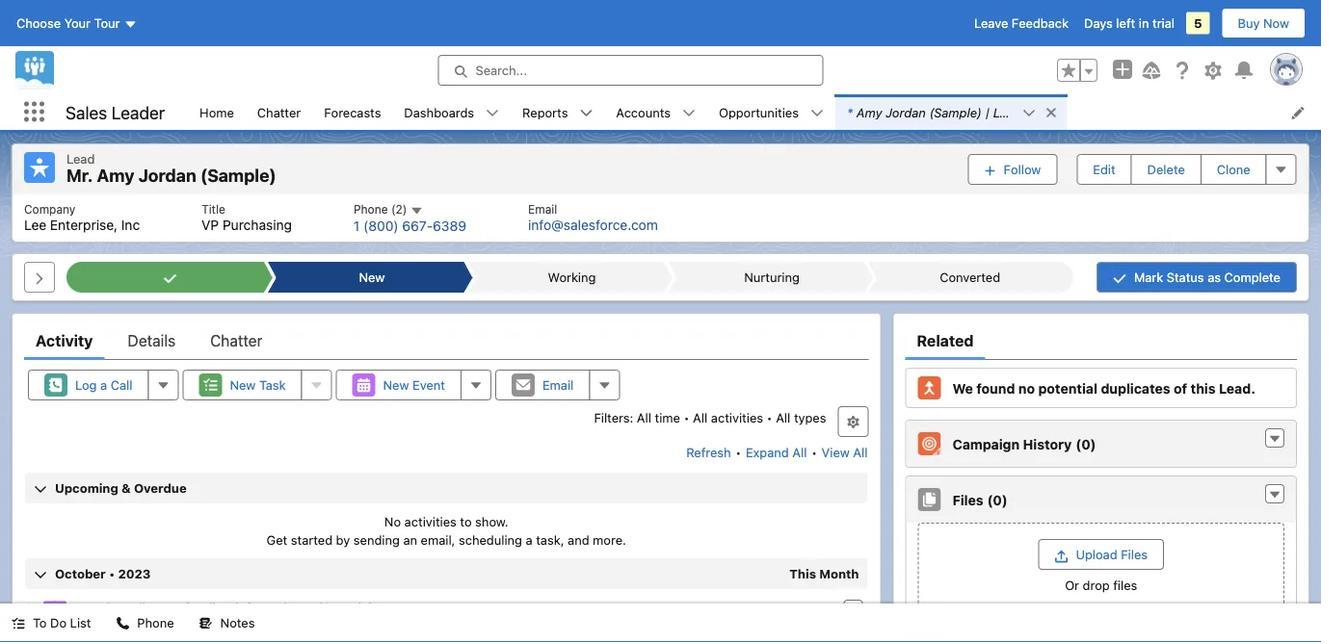 Task type: locate. For each thing, give the bounding box(es) containing it.
home link
[[188, 94, 246, 130]]

new down (800)
[[359, 271, 385, 285]]

converted
[[940, 271, 1001, 285]]

now
[[1264, 16, 1290, 30]]

0 vertical spatial chatter link
[[246, 94, 313, 130]]

reports
[[523, 105, 568, 120]]

purchasing
[[223, 217, 292, 233]]

activities
[[711, 411, 763, 425], [405, 515, 457, 529]]

opportunities link
[[708, 94, 811, 130]]

list for the home link
[[13, 194, 1309, 242]]

jordan inside lead mr. amy jordan (sample)
[[138, 165, 196, 186]]

0 horizontal spatial (sample)
[[200, 165, 276, 186]]

0 horizontal spatial jordan
[[138, 165, 196, 186]]

0 horizontal spatial phone
[[137, 616, 174, 631]]

amy
[[857, 105, 882, 120], [97, 165, 134, 186]]

to up you had an event
[[118, 602, 130, 617]]

• right time
[[684, 411, 690, 425]]

upcoming
[[55, 482, 118, 496]]

1 vertical spatial to
[[118, 602, 130, 617]]

lead right |
[[994, 105, 1022, 120]]

0 horizontal spatial an
[[128, 622, 142, 636]]

working
[[548, 271, 596, 285]]

text default image inside campaign history element
[[1269, 433, 1282, 447]]

files up files
[[1121, 548, 1148, 563]]

leave
[[975, 16, 1009, 30]]

reports list item
[[511, 94, 605, 130]]

we
[[953, 381, 974, 397]]

text default image
[[1045, 106, 1058, 120], [580, 107, 593, 120], [410, 204, 424, 218], [1269, 489, 1282, 502], [116, 617, 130, 631]]

lead
[[994, 105, 1022, 120], [67, 151, 95, 166]]

1 vertical spatial amy
[[97, 165, 134, 186]]

an right had
[[128, 622, 142, 636]]

all right expand
[[793, 446, 807, 460]]

new
[[359, 271, 385, 285], [230, 379, 256, 393], [383, 379, 409, 393]]

chatter link
[[246, 94, 313, 130], [210, 322, 263, 361]]

text default image inside accounts list item
[[682, 107, 696, 120]]

path options list box
[[67, 262, 1074, 293]]

related tab panel
[[906, 361, 1297, 643]]

new inside path options list box
[[359, 271, 385, 285]]

filters: all time • all activities • all types
[[594, 411, 827, 425]]

phone right had
[[137, 616, 174, 631]]

as
[[1208, 271, 1221, 285]]

text default image inside dashboards list item
[[486, 107, 499, 120]]

1 horizontal spatial phone
[[354, 203, 388, 216]]

1 horizontal spatial an
[[403, 534, 417, 548]]

activity link
[[36, 322, 93, 361]]

phone for phone
[[137, 616, 174, 631]]

text default image inside files element
[[1269, 489, 1282, 502]]

1 vertical spatial phone
[[137, 616, 174, 631]]

jordan up inc
[[138, 165, 196, 186]]

list containing home
[[188, 94, 1322, 130]]

log a call
[[75, 379, 132, 393]]

get
[[267, 534, 288, 548]]

1 horizontal spatial lead
[[994, 105, 1022, 120]]

chatter link up new task 'button'
[[210, 322, 263, 361]]

chatter up new task 'button'
[[210, 332, 263, 351]]

0 horizontal spatial activities
[[405, 515, 457, 529]]

days
[[1085, 16, 1113, 30]]

no activities to show. get started by sending an email, scheduling a task, and more.
[[267, 515, 626, 548]]

started
[[291, 534, 333, 548]]

1 vertical spatial lead
[[67, 151, 95, 166]]

expand all button
[[745, 438, 808, 469]]

we found no potential duplicates of this lead.
[[953, 381, 1256, 397]]

(0)
[[1076, 437, 1097, 452], [988, 493, 1008, 508]]

found
[[977, 381, 1015, 397]]

overdue
[[134, 482, 187, 496]]

(sample) right demo
[[318, 602, 374, 617]]

delete
[[1148, 162, 1185, 177]]

upload
[[1076, 548, 1118, 563]]

list
[[188, 94, 1322, 130], [13, 194, 1309, 242]]

or drop files
[[1065, 579, 1138, 593]]

files element
[[906, 476, 1297, 611]]

1 vertical spatial (sample)
[[200, 165, 276, 186]]

campaign history (0)
[[953, 437, 1097, 452]]

chatter right home
[[257, 105, 301, 120]]

dashboards link
[[393, 94, 486, 130]]

(sample) left |
[[930, 105, 982, 120]]

campaign history element
[[906, 420, 1297, 469]]

phone up (800)
[[354, 203, 388, 216]]

duplicates
[[1101, 381, 1171, 397]]

1 vertical spatial (0)
[[988, 493, 1008, 508]]

0 vertical spatial a
[[100, 379, 107, 393]]

tab list
[[24, 322, 869, 361]]

to left show.
[[460, 515, 472, 529]]

working link
[[476, 262, 664, 293]]

an inside no activities to show. get started by sending an email, scheduling a task, and more.
[[403, 534, 417, 548]]

• left 2023 in the left of the page
[[109, 567, 115, 582]]

1 horizontal spatial activities
[[711, 411, 763, 425]]

choose your tour
[[16, 16, 120, 30]]

mark status as complete
[[1135, 271, 1281, 285]]

2 horizontal spatial (sample)
[[930, 105, 982, 120]]

to do list button
[[0, 604, 103, 643]]

files down campaign
[[953, 493, 984, 508]]

enterprise,
[[50, 217, 118, 233]]

email for email info@salesforce.com
[[528, 202, 557, 216]]

lunch to discuss feedback from demo (sample) link
[[76, 602, 374, 617]]

list item
[[836, 94, 1067, 130]]

0 vertical spatial files
[[953, 493, 984, 508]]

info@salesforce.com
[[528, 217, 658, 233]]

types
[[794, 411, 827, 425]]

choose your tour button
[[15, 8, 138, 39]]

demo
[[279, 602, 314, 617]]

email inside email info@salesforce.com
[[528, 202, 557, 216]]

new inside 'button'
[[230, 379, 256, 393]]

(sample) up title
[[200, 165, 276, 186]]

1 vertical spatial jordan
[[138, 165, 196, 186]]

title vp purchasing
[[202, 202, 292, 233]]

• left the view
[[812, 446, 817, 460]]

follow button
[[968, 154, 1058, 185]]

details
[[128, 332, 176, 351]]

lead inside lead mr. amy jordan (sample)
[[67, 151, 95, 166]]

1 vertical spatial a
[[526, 534, 533, 548]]

reports link
[[511, 94, 580, 130]]

drop
[[1083, 579, 1110, 593]]

lead image
[[24, 152, 55, 183]]

new link
[[276, 262, 464, 293]]

a inside no activities to show. get started by sending an email, scheduling a task, and more.
[[526, 534, 533, 548]]

upcoming & overdue button
[[25, 473, 868, 504]]

view all link
[[821, 438, 869, 469]]

event
[[413, 379, 445, 393]]

1 vertical spatial email
[[543, 379, 574, 393]]

october
[[55, 567, 106, 582]]

chatter link right home
[[246, 94, 313, 130]]

*
[[847, 105, 853, 120]]

amy right *
[[857, 105, 882, 120]]

0 vertical spatial activities
[[711, 411, 763, 425]]

activities up "email,"
[[405, 515, 457, 529]]

new left "event"
[[383, 379, 409, 393]]

text default image
[[486, 107, 499, 120], [682, 107, 696, 120], [811, 107, 824, 120], [1023, 107, 1036, 120], [1269, 433, 1282, 447], [12, 617, 25, 631], [199, 617, 213, 631], [1269, 632, 1282, 643]]

1 horizontal spatial files
[[1121, 548, 1148, 563]]

(0) right history
[[1076, 437, 1097, 452]]

jordan
[[886, 105, 926, 120], [138, 165, 196, 186]]

1 vertical spatial activities
[[405, 515, 457, 529]]

1 horizontal spatial a
[[526, 534, 533, 548]]

1 vertical spatial chatter
[[210, 332, 263, 351]]

an left "email,"
[[403, 534, 417, 548]]

0 vertical spatial lead
[[994, 105, 1022, 120]]

lead right the lead icon
[[67, 151, 95, 166]]

list item containing *
[[836, 94, 1067, 130]]

new left 'task'
[[230, 379, 256, 393]]

chatter
[[257, 105, 301, 120], [210, 332, 263, 351]]

phone inside phone (2) popup button
[[354, 203, 388, 216]]

leave feedback link
[[975, 16, 1069, 30]]

0 horizontal spatial a
[[100, 379, 107, 393]]

0 vertical spatial phone
[[354, 203, 388, 216]]

0 vertical spatial to
[[460, 515, 472, 529]]

0 vertical spatial an
[[403, 534, 417, 548]]

do
[[50, 616, 67, 631]]

0 horizontal spatial files
[[953, 493, 984, 508]]

inc
[[121, 217, 140, 233]]

phone inside phone button
[[137, 616, 174, 631]]

accounts
[[616, 105, 671, 120]]

1 vertical spatial list
[[13, 194, 1309, 242]]

(2)
[[391, 203, 407, 216]]

activities up refresh
[[711, 411, 763, 425]]

campaign
[[953, 437, 1020, 452]]

upload files
[[1076, 548, 1148, 563]]

log
[[75, 379, 97, 393]]

home
[[200, 105, 234, 120]]

text default image inside opportunities list item
[[811, 107, 824, 120]]

0 vertical spatial email
[[528, 202, 557, 216]]

0 vertical spatial list
[[188, 94, 1322, 130]]

1 horizontal spatial to
[[460, 515, 472, 529]]

0 vertical spatial amy
[[857, 105, 882, 120]]

text default image inside phone button
[[116, 617, 130, 631]]

(sample) inside lead mr. amy jordan (sample)
[[200, 165, 276, 186]]

a inside button
[[100, 379, 107, 393]]

email inside button
[[543, 379, 574, 393]]

all right the view
[[853, 446, 868, 460]]

a right log
[[100, 379, 107, 393]]

company lee enterprise, inc
[[24, 202, 140, 233]]

0 horizontal spatial lead
[[67, 151, 95, 166]]

6389
[[433, 219, 467, 234]]

history
[[1023, 437, 1072, 452]]

1 horizontal spatial (0)
[[1076, 437, 1097, 452]]

a left the task,
[[526, 534, 533, 548]]

view
[[822, 446, 850, 460]]

0 horizontal spatial amy
[[97, 165, 134, 186]]

company
[[24, 202, 76, 216]]

converted link
[[877, 262, 1064, 293]]

and
[[568, 534, 590, 548]]

(0) down campaign
[[988, 493, 1008, 508]]

new for new
[[359, 271, 385, 285]]

new inside button
[[383, 379, 409, 393]]

jordan right *
[[886, 105, 926, 120]]

0 vertical spatial (0)
[[1076, 437, 1097, 452]]

list containing lee enterprise, inc
[[13, 194, 1309, 242]]

0 horizontal spatial (0)
[[988, 493, 1008, 508]]

a
[[100, 379, 107, 393], [526, 534, 533, 548]]

refresh • expand all • view all
[[686, 446, 868, 460]]

list
[[70, 616, 91, 631]]

group
[[1057, 59, 1098, 82]]

1 horizontal spatial (sample)
[[318, 602, 374, 617]]

0 vertical spatial chatter
[[257, 105, 301, 120]]

amy right mr.
[[97, 165, 134, 186]]

to
[[460, 515, 472, 529], [118, 602, 130, 617]]

0 vertical spatial jordan
[[886, 105, 926, 120]]

(800)
[[363, 219, 399, 234]]



Task type: describe. For each thing, give the bounding box(es) containing it.
text default image inside notes element
[[1269, 632, 1282, 643]]

status
[[1167, 271, 1205, 285]]

clone button
[[1201, 154, 1267, 185]]

text default image inside phone (2) popup button
[[410, 204, 424, 218]]

all left time
[[637, 411, 652, 425]]

in
[[1139, 16, 1149, 30]]

related link
[[917, 322, 974, 361]]

you had an event
[[78, 622, 178, 636]]

phone for phone (2)
[[354, 203, 388, 216]]

dashboards list item
[[393, 94, 511, 130]]

• up expand
[[767, 411, 773, 425]]

from
[[246, 602, 275, 617]]

buy now button
[[1222, 8, 1306, 39]]

new event
[[383, 379, 445, 393]]

choose
[[16, 16, 61, 30]]

sending
[[354, 534, 400, 548]]

tour
[[94, 16, 120, 30]]

opportunities list item
[[708, 94, 836, 130]]

2023
[[118, 567, 151, 582]]

files
[[1114, 579, 1138, 593]]

event image
[[43, 602, 67, 625]]

nurturing
[[744, 271, 800, 285]]

buy now
[[1238, 16, 1290, 30]]

leader
[[112, 102, 165, 123]]

left
[[1117, 16, 1136, 30]]

notes element
[[906, 619, 1297, 643]]

opportunities
[[719, 105, 799, 120]]

mr.
[[67, 165, 93, 186]]

activity
[[36, 332, 93, 351]]

delete button
[[1131, 154, 1202, 185]]

chatter inside tab list
[[210, 332, 263, 351]]

text default image inside to do list button
[[12, 617, 25, 631]]

(0) inside campaign history element
[[1076, 437, 1097, 452]]

event
[[146, 622, 178, 636]]

mark
[[1135, 271, 1164, 285]]

chatter inside chatter link
[[257, 105, 301, 120]]

text default image inside list item
[[1045, 106, 1058, 120]]

email button
[[495, 370, 590, 401]]

to inside no activities to show. get started by sending an email, scheduling a task, and more.
[[460, 515, 472, 529]]

all right time
[[693, 411, 708, 425]]

log a call button
[[28, 370, 149, 401]]

discuss
[[134, 602, 181, 617]]

• left expand
[[736, 446, 742, 460]]

time
[[655, 411, 680, 425]]

dashboards
[[404, 105, 474, 120]]

buy
[[1238, 16, 1260, 30]]

new event button
[[336, 370, 462, 401]]

to
[[33, 616, 47, 631]]

show.
[[475, 515, 509, 529]]

|
[[986, 105, 990, 120]]

list for leave feedback link
[[188, 94, 1322, 130]]

email for email
[[543, 379, 574, 393]]

&
[[122, 482, 131, 496]]

month
[[820, 567, 859, 582]]

filters:
[[594, 411, 634, 425]]

1 vertical spatial files
[[1121, 548, 1148, 563]]

your
[[64, 16, 91, 30]]

task,
[[536, 534, 564, 548]]

1
[[354, 219, 360, 234]]

1 vertical spatial chatter link
[[210, 322, 263, 361]]

edit button
[[1077, 154, 1132, 185]]

text default image inside list item
[[1023, 107, 1036, 120]]

activities inside no activities to show. get started by sending an email, scheduling a task, and more.
[[405, 515, 457, 529]]

667-
[[402, 219, 433, 234]]

text default image inside notes button
[[199, 617, 213, 631]]

1 horizontal spatial amy
[[857, 105, 882, 120]]

october  •  2023
[[55, 567, 151, 582]]

0 horizontal spatial to
[[118, 602, 130, 617]]

1 horizontal spatial jordan
[[886, 105, 926, 120]]

new for new event
[[383, 379, 409, 393]]

edit
[[1093, 162, 1116, 177]]

complete
[[1225, 271, 1281, 285]]

lead inside list item
[[994, 105, 1022, 120]]

lead.
[[1219, 381, 1256, 397]]

2 vertical spatial (sample)
[[318, 602, 374, 617]]

0 vertical spatial (sample)
[[930, 105, 982, 120]]

upcoming & overdue
[[55, 482, 187, 496]]

lead mr. amy jordan (sample)
[[67, 151, 276, 186]]

1 vertical spatial an
[[128, 622, 142, 636]]

5
[[1194, 16, 1203, 30]]

phone (2)
[[354, 203, 410, 216]]

files (0)
[[953, 493, 1008, 508]]

sales leader
[[66, 102, 165, 123]]

email,
[[421, 534, 455, 548]]

new for new task
[[230, 379, 256, 393]]

all left types
[[776, 411, 791, 425]]

notes button
[[188, 604, 266, 643]]

this month
[[790, 567, 859, 582]]

forecasts
[[324, 105, 381, 120]]

expand
[[746, 446, 789, 460]]

days left in trial
[[1085, 16, 1175, 30]]

clone
[[1217, 162, 1251, 177]]

* amy jordan (sample) | lead
[[847, 105, 1022, 120]]

email info@salesforce.com
[[528, 202, 658, 233]]

potential
[[1039, 381, 1098, 397]]

(0) inside files element
[[988, 493, 1008, 508]]

text default image inside reports list item
[[580, 107, 593, 120]]

vp
[[202, 217, 219, 233]]

related
[[917, 332, 974, 351]]

phone (2) button
[[354, 202, 424, 218]]

follow
[[1004, 162, 1041, 177]]

1 (800) 667-6389
[[354, 219, 467, 234]]

amy inside lead mr. amy jordan (sample)
[[97, 165, 134, 186]]

accounts list item
[[605, 94, 708, 130]]

tab list containing activity
[[24, 322, 869, 361]]

search...
[[476, 63, 527, 78]]



Task type: vqa. For each thing, say whether or not it's contained in the screenshot.
"Dashboards"
yes



